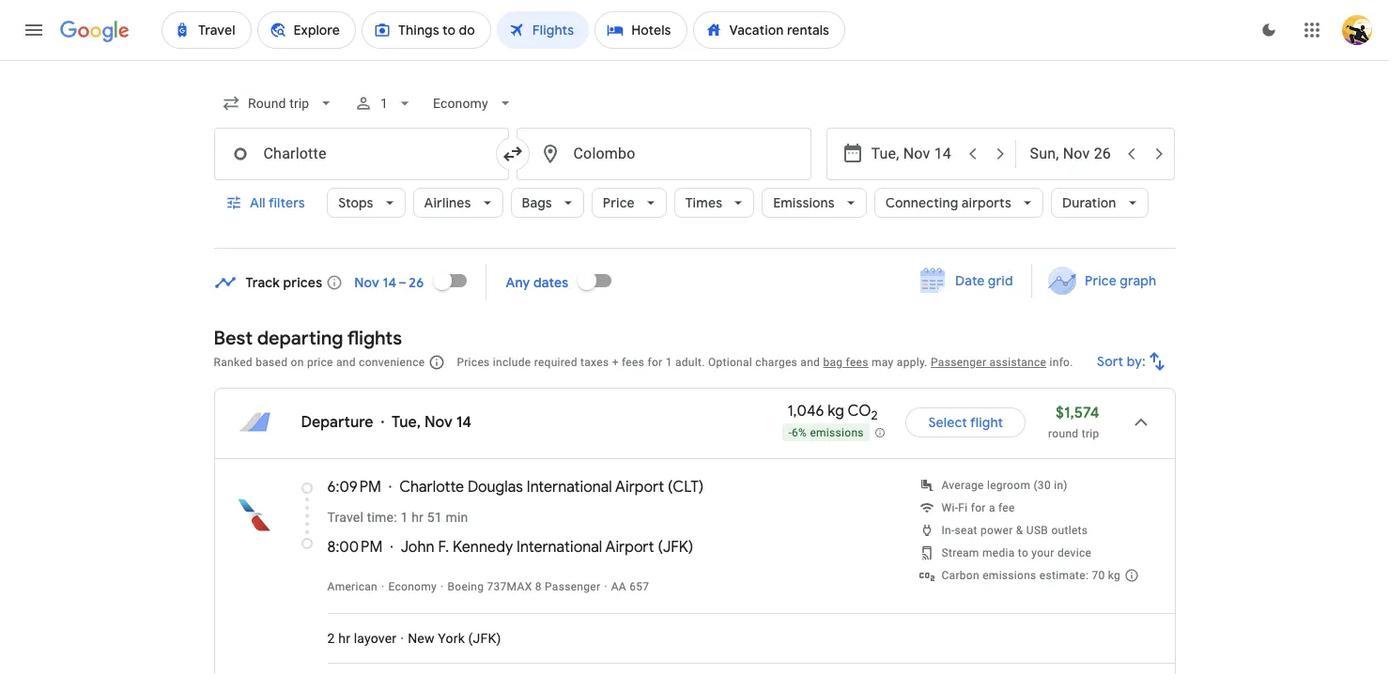 Task type: locate. For each thing, give the bounding box(es) containing it.
passenger right apply.
[[931, 356, 987, 369]]

2 down may
[[872, 408, 878, 424]]

0 horizontal spatial kg
[[828, 403, 845, 421]]

seat
[[955, 524, 978, 538]]

duration button
[[1052, 180, 1149, 226]]

find the best price region
[[214, 258, 1176, 313]]

1 vertical spatial 2
[[328, 632, 335, 647]]

best
[[214, 327, 253, 351]]

2 and from the left
[[801, 356, 821, 369]]

hr left layover
[[339, 632, 351, 647]]

price right bags popup button
[[603, 195, 635, 211]]

price inside popup button
[[603, 195, 635, 211]]

0 horizontal spatial fees
[[622, 356, 645, 369]]

emissions down 1,046 kg co 2
[[810, 426, 864, 439]]

date grid
[[955, 273, 1013, 289]]

nov right 'learn more about tracked prices' icon
[[355, 274, 380, 291]]

8:00 pm
[[328, 538, 383, 557]]

jfk down clt
[[663, 538, 689, 557]]

nov left 14
[[425, 414, 453, 432]]

fees right bag
[[846, 356, 869, 369]]

passenger right 8
[[545, 581, 601, 594]]

times
[[686, 195, 723, 211]]

date grid button
[[907, 264, 1028, 298]]

1 vertical spatial 1
[[666, 356, 673, 369]]

departure
[[301, 414, 374, 432]]

airport left clt
[[616, 478, 665, 497]]

prices
[[457, 356, 490, 369]]

None search field
[[214, 81, 1176, 249]]

kg up -6% emissions
[[828, 403, 845, 421]]

travel time: 1 hr 51 min
[[328, 510, 468, 525]]

flights
[[347, 327, 402, 351]]

1 horizontal spatial 1
[[401, 510, 408, 525]]

1 horizontal spatial fees
[[846, 356, 869, 369]]

1 horizontal spatial nov
[[425, 414, 453, 432]]

2 vertical spatial 1
[[401, 510, 408, 525]]

fees right +
[[622, 356, 645, 369]]

0 vertical spatial 2
[[872, 408, 878, 424]]

emissions button
[[762, 180, 867, 226]]

and left bag
[[801, 356, 821, 369]]

1 horizontal spatial passenger
[[931, 356, 987, 369]]

1 button
[[347, 81, 422, 126]]

airlines
[[424, 195, 471, 211]]

1 horizontal spatial jfk
[[663, 538, 689, 557]]

by:
[[1127, 353, 1146, 370]]

0 horizontal spatial passenger
[[545, 581, 601, 594]]

international
[[527, 478, 613, 497], [517, 538, 603, 557]]

fees
[[622, 356, 645, 369], [846, 356, 869, 369]]

taxes
[[581, 356, 609, 369]]

connecting
[[886, 195, 959, 211]]

1 horizontal spatial for
[[971, 502, 986, 515]]

price button
[[592, 180, 667, 226]]

6:09 pm
[[328, 478, 382, 497]]

price left graph
[[1086, 273, 1118, 289]]

on
[[291, 356, 304, 369]]

0 vertical spatial nov
[[355, 274, 380, 291]]

price graph button
[[1037, 264, 1172, 298]]

Departure time: 6:09 PM. text field
[[328, 478, 382, 497]]

john
[[401, 538, 435, 557]]

sort by:
[[1097, 353, 1146, 370]]

0 horizontal spatial emissions
[[810, 426, 864, 439]]

0 vertical spatial emissions
[[810, 426, 864, 439]]

)
[[699, 478, 704, 497], [689, 538, 694, 557], [497, 632, 501, 647]]

1 horizontal spatial 2
[[872, 408, 878, 424]]

1 horizontal spatial hr
[[412, 510, 424, 525]]

0 horizontal spatial hr
[[339, 632, 351, 647]]

1 horizontal spatial and
[[801, 356, 821, 369]]

date
[[955, 273, 985, 289]]

all filters button
[[214, 180, 320, 226]]

0 vertical spatial international
[[527, 478, 613, 497]]

1 vertical spatial )
[[689, 538, 694, 557]]

for
[[648, 356, 663, 369], [971, 502, 986, 515]]

1
[[380, 96, 388, 111], [666, 356, 673, 369], [401, 510, 408, 525]]

1,046
[[788, 403, 825, 421]]

select flight
[[929, 414, 1004, 431]]

graph
[[1121, 273, 1157, 289]]

0 horizontal spatial price
[[603, 195, 635, 211]]

track prices
[[246, 274, 323, 291]]

none search field containing all filters
[[214, 81, 1176, 249]]

price graph
[[1086, 273, 1157, 289]]

0 horizontal spatial 2
[[328, 632, 335, 647]]

time:
[[367, 510, 397, 525]]

assistance
[[990, 356, 1047, 369]]

hr left 51
[[412, 510, 424, 525]]

nov 14 – 26
[[355, 274, 424, 291]]

1 vertical spatial for
[[971, 502, 986, 515]]

main menu image
[[23, 19, 45, 41]]

70
[[1092, 570, 1106, 583]]

1,046 kg co 2
[[788, 403, 878, 424]]

times button
[[675, 180, 755, 226]]

0 vertical spatial (
[[668, 478, 673, 497]]

jfk
[[663, 538, 689, 557], [473, 632, 497, 647]]

loading results progress bar
[[0, 60, 1390, 64]]

co
[[848, 403, 872, 421]]

1 vertical spatial passenger
[[545, 581, 601, 594]]

None field
[[214, 86, 343, 120], [426, 86, 522, 120], [214, 86, 343, 120], [426, 86, 522, 120]]

change appearance image
[[1247, 8, 1292, 53]]

prices
[[283, 274, 323, 291]]

0 horizontal spatial nov
[[355, 274, 380, 291]]

0 vertical spatial price
[[603, 195, 635, 211]]

clt
[[673, 478, 699, 497]]

0 horizontal spatial jfk
[[473, 632, 497, 647]]

boeing
[[448, 581, 484, 594]]

1 fees from the left
[[622, 356, 645, 369]]

learn more about tracked prices image
[[326, 274, 343, 291]]

tue, nov 14
[[392, 414, 472, 432]]

0 vertical spatial passenger
[[931, 356, 987, 369]]

for left 'a'
[[971, 502, 986, 515]]

-
[[789, 426, 792, 439]]

2 horizontal spatial (
[[668, 478, 673, 497]]

for left adult.
[[648, 356, 663, 369]]

1 horizontal spatial )
[[689, 538, 694, 557]]

international up 8
[[517, 538, 603, 557]]

0 horizontal spatial for
[[648, 356, 663, 369]]

0 horizontal spatial and
[[336, 356, 356, 369]]

new york ( jfk )
[[408, 632, 501, 647]]

passenger
[[931, 356, 987, 369], [545, 581, 601, 594]]

carbon
[[942, 570, 980, 583]]

 image
[[381, 414, 384, 432]]

0 vertical spatial jfk
[[663, 538, 689, 557]]

stops
[[338, 195, 374, 211]]

based
[[256, 356, 288, 369]]

international up the john f. kennedy international airport ( jfk )
[[527, 478, 613, 497]]

1 vertical spatial price
[[1086, 273, 1118, 289]]

2 left layover
[[328, 632, 335, 647]]

1 horizontal spatial (
[[658, 538, 663, 557]]

price
[[307, 356, 333, 369]]

kg
[[828, 403, 845, 421], [1109, 570, 1121, 583]]

include
[[493, 356, 531, 369]]

boeing 737max 8 passenger
[[448, 581, 601, 594]]

price inside button
[[1086, 273, 1118, 289]]

and
[[336, 356, 356, 369], [801, 356, 821, 369]]

0 horizontal spatial (
[[469, 632, 473, 647]]

and right price
[[336, 356, 356, 369]]

jfk right york
[[473, 632, 497, 647]]

2 fees from the left
[[846, 356, 869, 369]]

emissions down stream media to your device
[[983, 570, 1037, 583]]

airport up aa 657
[[606, 538, 655, 557]]

legroom
[[988, 479, 1031, 492]]

None text field
[[214, 128, 509, 180], [516, 128, 811, 180], [214, 128, 509, 180], [516, 128, 811, 180]]

0 vertical spatial 1
[[380, 96, 388, 111]]

 image
[[401, 632, 404, 647]]

0 vertical spatial kg
[[828, 403, 845, 421]]

1 horizontal spatial price
[[1086, 273, 1118, 289]]

nov
[[355, 274, 380, 291], [425, 414, 453, 432]]

6%
[[792, 426, 807, 439]]

2 horizontal spatial 1
[[666, 356, 673, 369]]

1 vertical spatial nov
[[425, 414, 453, 432]]

2 vertical spatial (
[[469, 632, 473, 647]]

1 vertical spatial kg
[[1109, 570, 1121, 583]]

0 vertical spatial )
[[699, 478, 704, 497]]

all filters
[[250, 195, 305, 211]]

1 and from the left
[[336, 356, 356, 369]]

2 vertical spatial )
[[497, 632, 501, 647]]

kg right 70
[[1109, 570, 1121, 583]]

0 horizontal spatial 1
[[380, 96, 388, 111]]

price for price graph
[[1086, 273, 1118, 289]]

1 vertical spatial emissions
[[983, 570, 1037, 583]]



Task type: describe. For each thing, give the bounding box(es) containing it.
emissions
[[774, 195, 835, 211]]

carbon emissions estimate: 70 kg
[[942, 570, 1121, 583]]

aa
[[612, 581, 627, 594]]

657
[[630, 581, 650, 594]]

1574 US dollars text field
[[1056, 404, 1100, 423]]

sort by: button
[[1090, 339, 1176, 384]]

prices include required taxes + fees for 1 adult. optional charges and bag fees may apply. passenger assistance
[[457, 356, 1047, 369]]

in-
[[942, 524, 955, 538]]

average
[[942, 479, 985, 492]]

charlotte
[[400, 478, 464, 497]]

travel
[[328, 510, 364, 525]]

1 vertical spatial international
[[517, 538, 603, 557]]

0 horizontal spatial )
[[497, 632, 501, 647]]

Departure text field
[[872, 129, 958, 179]]

$1,574
[[1056, 404, 1100, 423]]

layover
[[354, 632, 397, 647]]

fee
[[999, 502, 1016, 515]]

may
[[872, 356, 894, 369]]

14 – 26
[[383, 274, 424, 291]]

flight
[[971, 414, 1004, 431]]

0 vertical spatial hr
[[412, 510, 424, 525]]

2 inside 1,046 kg co 2
[[872, 408, 878, 424]]

grid
[[988, 273, 1013, 289]]

1 vertical spatial airport
[[606, 538, 655, 557]]

connecting airports
[[886, 195, 1012, 211]]

to
[[1019, 547, 1029, 560]]

passenger assistance button
[[931, 356, 1047, 369]]

51
[[427, 510, 442, 525]]

ranked based on price and convenience
[[214, 356, 425, 369]]

any
[[506, 274, 530, 291]]

14
[[456, 414, 472, 432]]

stream
[[942, 547, 980, 560]]

a
[[990, 502, 996, 515]]

bags
[[522, 195, 552, 211]]

round
[[1049, 428, 1079, 441]]

your
[[1032, 547, 1055, 560]]

select
[[929, 414, 968, 431]]

dates
[[534, 274, 569, 291]]

john f. kennedy international airport ( jfk )
[[401, 538, 694, 557]]

departing
[[257, 327, 343, 351]]

kg inside 1,046 kg co 2
[[828, 403, 845, 421]]

bags button
[[511, 180, 584, 226]]

select flight button
[[906, 400, 1026, 445]]

economy
[[389, 581, 437, 594]]

1 horizontal spatial emissions
[[983, 570, 1037, 583]]

nov inside "find the best price" region
[[355, 274, 380, 291]]

trip
[[1082, 428, 1100, 441]]

1 vertical spatial jfk
[[473, 632, 497, 647]]

1 inside popup button
[[380, 96, 388, 111]]

connecting airports button
[[875, 180, 1044, 226]]

737max
[[487, 581, 532, 594]]

american
[[328, 581, 378, 594]]

1 vertical spatial (
[[658, 538, 663, 557]]

-6% emissions
[[789, 426, 864, 439]]

1 vertical spatial hr
[[339, 632, 351, 647]]

$1,574 round trip
[[1049, 404, 1100, 441]]

bag
[[824, 356, 843, 369]]

estimate:
[[1040, 570, 1089, 583]]

min
[[446, 510, 468, 525]]

new
[[408, 632, 435, 647]]

Arrival time: 8:00 PM. text field
[[328, 538, 383, 557]]

aa 657
[[612, 581, 650, 594]]

in-seat power & usb outlets
[[942, 524, 1089, 538]]

airlines button
[[413, 180, 503, 226]]

price for price
[[603, 195, 635, 211]]

Return text field
[[1030, 129, 1117, 179]]

best departing flights main content
[[214, 258, 1176, 675]]

outlets
[[1052, 524, 1089, 538]]

wi-
[[942, 502, 959, 515]]

optional
[[709, 356, 753, 369]]

swap origin and destination. image
[[501, 143, 524, 165]]

device
[[1058, 547, 1092, 560]]

(30
[[1034, 479, 1052, 492]]

2 hr layover
[[328, 632, 397, 647]]

track
[[246, 274, 280, 291]]

1 horizontal spatial kg
[[1109, 570, 1121, 583]]

fi
[[959, 502, 968, 515]]

airports
[[962, 195, 1012, 211]]

2 horizontal spatial )
[[699, 478, 704, 497]]

filters
[[268, 195, 305, 211]]

kennedy
[[453, 538, 513, 557]]

carbon emissions estimate: 70 kilograms element
[[942, 570, 1121, 583]]

0 vertical spatial for
[[648, 356, 663, 369]]

learn more about ranking image
[[429, 354, 446, 371]]

required
[[534, 356, 578, 369]]

charges
[[756, 356, 798, 369]]

ranked
[[214, 356, 253, 369]]

charlotte douglas international airport ( clt )
[[400, 478, 704, 497]]

adult.
[[676, 356, 705, 369]]

tue,
[[392, 414, 421, 432]]

douglas
[[468, 478, 523, 497]]

0 vertical spatial airport
[[616, 478, 665, 497]]

best departing flights
[[214, 327, 402, 351]]

duration
[[1063, 195, 1117, 211]]

bag fees button
[[824, 356, 869, 369]]

any dates
[[506, 274, 569, 291]]



Task type: vqa. For each thing, say whether or not it's contained in the screenshot.
based
yes



